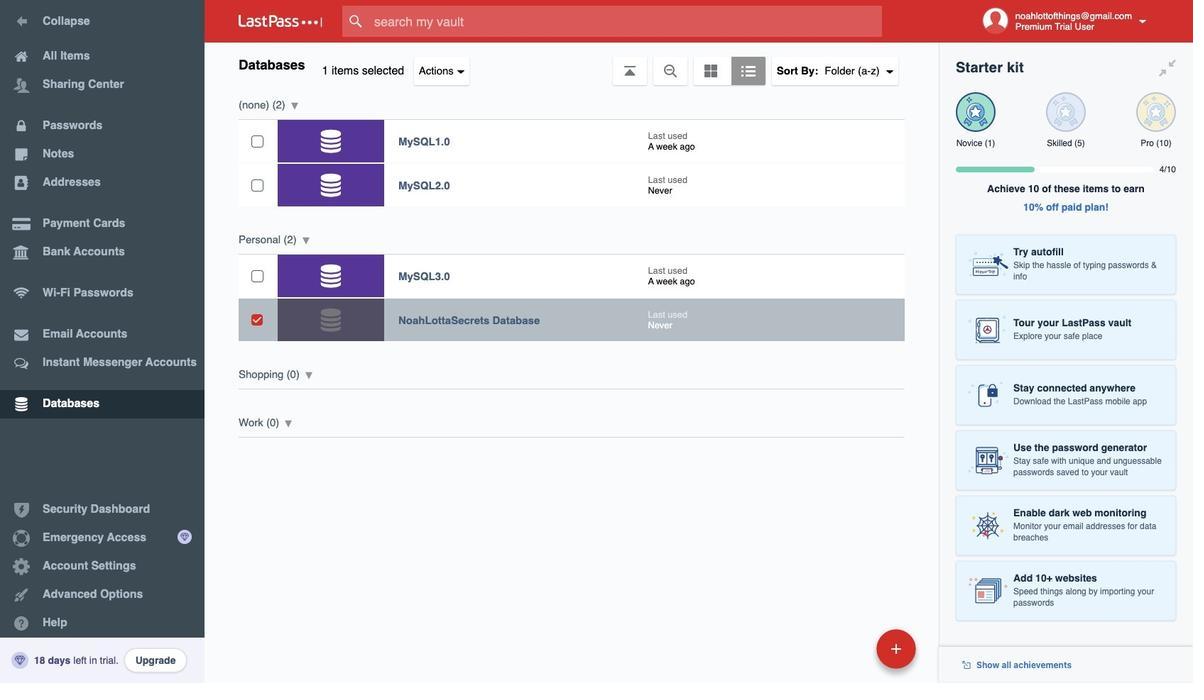 Task type: describe. For each thing, give the bounding box(es) containing it.
new item element
[[779, 629, 921, 670]]

main navigation navigation
[[0, 0, 205, 684]]

vault options navigation
[[205, 43, 939, 85]]

new item navigation
[[779, 626, 925, 684]]



Task type: locate. For each thing, give the bounding box(es) containing it.
search my vault text field
[[342, 6, 910, 37]]

lastpass image
[[239, 15, 322, 28]]

Search search field
[[342, 6, 910, 37]]



Task type: vqa. For each thing, say whether or not it's contained in the screenshot.
New item Image
no



